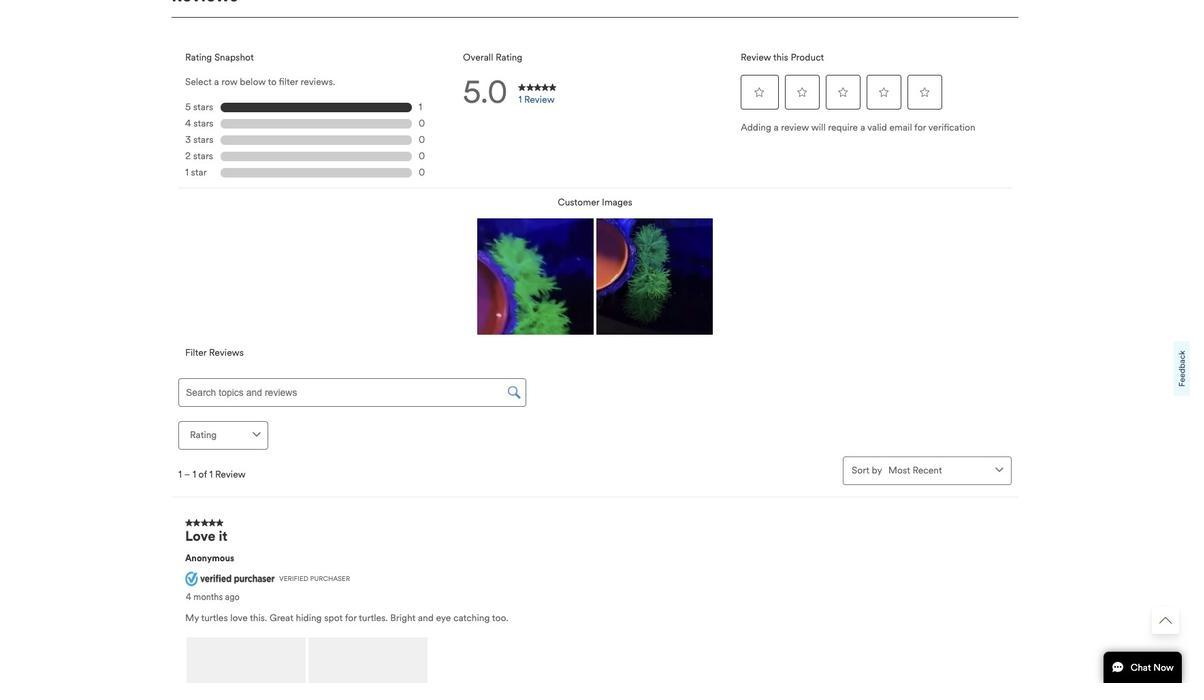 Task type: vqa. For each thing, say whether or not it's contained in the screenshot.


Task type: describe. For each thing, give the bounding box(es) containing it.
review
[[781, 122, 809, 133]]

stars for 3 stars
[[194, 134, 214, 146]]

4 for 4 stars
[[185, 118, 191, 130]]

filter reviews
[[185, 347, 244, 359]]

row
[[221, 76, 238, 88]]

customer
[[558, 197, 600, 208]]

2 horizontal spatial a
[[861, 122, 866, 133]]

review inside overall rating element
[[524, 94, 555, 105]]

rating snapshot group
[[185, 99, 450, 181]]

catching
[[454, 613, 490, 625]]

overall rating element
[[456, 43, 734, 120]]

filter
[[279, 76, 298, 88]]

require
[[828, 122, 858, 133]]

Search topics and reviews text field
[[178, 379, 527, 407]]

2
[[185, 151, 191, 162]]

this.
[[250, 613, 267, 625]]

stars for 2 stars
[[193, 151, 213, 162]]

5.0
[[463, 73, 508, 111]]

a for review
[[774, 122, 779, 133]]

eye
[[436, 613, 451, 625]]

snapshot
[[215, 52, 254, 63]]

spot
[[324, 613, 343, 625]]

1 right of
[[209, 469, 213, 481]]

2 stars
[[185, 151, 213, 162]]

filter
[[185, 347, 207, 359]]

my turtles love this. great hiding spot for turtles. bright and eye catching too.
[[185, 613, 509, 625]]

scroll to top image
[[1160, 615, 1172, 627]]

to
[[268, 76, 277, 88]]

2 vertical spatial review
[[215, 469, 246, 481]]

0 for 3 stars
[[419, 134, 425, 146]]

of
[[199, 469, 207, 481]]

this
[[774, 52, 789, 63]]

star
[[191, 167, 207, 179]]

4 for 4 months ago
[[186, 593, 191, 604]]

stars for 5 stars
[[193, 102, 213, 113]]

will
[[812, 122, 826, 133]]

1 for 1 – 1 of 1 review
[[178, 469, 182, 481]]

stars for 4 stars
[[194, 118, 214, 130]]

months
[[194, 593, 223, 604]]

it
[[219, 529, 228, 546]]

select a row below to filter reviews.
[[185, 76, 335, 88]]

1 star
[[185, 167, 207, 179]]

overall
[[463, 52, 493, 63]]

rating snapshot
[[185, 52, 254, 63]]

rating is 0 (out of 5 stars). group
[[741, 72, 945, 113]]

3
[[185, 134, 191, 146]]

5
[[185, 102, 191, 113]]



Task type: locate. For each thing, give the bounding box(es) containing it.
0 vertical spatial for
[[915, 122, 927, 133]]

adding
[[741, 122, 772, 133]]

stars right 5
[[193, 102, 213, 113]]

adding a review will require a valid email for verification
[[741, 122, 976, 133]]

a
[[214, 76, 219, 88], [774, 122, 779, 133], [861, 122, 866, 133]]

hiding
[[296, 613, 322, 625]]

overall rating
[[463, 52, 523, 63]]

3 stars
[[185, 134, 214, 146]]

4 months ago
[[186, 593, 240, 604]]

0 horizontal spatial review
[[215, 469, 246, 481]]

3 0 from the top
[[419, 151, 425, 162]]

stars
[[193, 102, 213, 113], [194, 118, 214, 130], [194, 134, 214, 146], [193, 151, 213, 162]]

stars right 3
[[194, 134, 214, 146]]

1 review
[[519, 94, 555, 105]]

stars up 3 stars
[[194, 118, 214, 130]]

0 horizontal spatial a
[[214, 76, 219, 88]]

0
[[419, 118, 425, 130], [419, 134, 425, 146], [419, 151, 425, 162], [419, 167, 425, 179]]

customer images
[[558, 197, 633, 208]]

1
[[519, 94, 522, 105], [419, 102, 422, 113], [185, 167, 189, 179], [178, 469, 182, 481], [193, 469, 196, 481], [209, 469, 213, 481]]

too.
[[492, 613, 509, 625]]

1 for 1 star
[[185, 167, 189, 179]]

4
[[185, 118, 191, 130], [186, 593, 191, 604]]

4 inside rating snapshot group
[[185, 118, 191, 130]]

for
[[915, 122, 927, 133], [345, 613, 357, 625]]

for right email
[[915, 122, 927, 133]]

review right the 5.0
[[524, 94, 555, 105]]

love it
[[185, 529, 228, 546]]

a left row
[[214, 76, 219, 88]]

4 up 3
[[185, 118, 191, 130]]

2 horizontal spatial review
[[741, 52, 771, 63]]

1 left star
[[185, 167, 189, 179]]

1 horizontal spatial review
[[524, 94, 555, 105]]

5 stars
[[185, 102, 213, 113]]

2 rating from the left
[[496, 52, 523, 63]]

reviews.
[[301, 76, 335, 88]]

1 horizontal spatial for
[[915, 122, 927, 133]]

valid
[[868, 122, 888, 133]]

rating
[[185, 52, 212, 63], [496, 52, 523, 63]]

0 vertical spatial review
[[741, 52, 771, 63]]

2 0 from the top
[[419, 134, 425, 146]]

a left valid
[[861, 122, 866, 133]]

1 left the 5.0
[[419, 102, 422, 113]]

select
[[185, 76, 212, 88]]

0 vertical spatial 4
[[185, 118, 191, 130]]

1 vertical spatial for
[[345, 613, 357, 625]]

4 left months
[[186, 593, 191, 604]]

1 rating from the left
[[185, 52, 212, 63]]

1 vertical spatial 4
[[186, 593, 191, 604]]

review left the this
[[741, 52, 771, 63]]

review right of
[[215, 469, 246, 481]]

–
[[184, 469, 190, 481]]

1 right the 5.0
[[519, 94, 522, 105]]

product
[[791, 52, 824, 63]]

turtles.
[[359, 613, 388, 625]]

reviews
[[209, 347, 244, 359]]

verification
[[929, 122, 976, 133]]

0 horizontal spatial rating
[[185, 52, 212, 63]]

1 left –
[[178, 469, 182, 481]]

a for row
[[214, 76, 219, 88]]

love
[[230, 613, 248, 625]]

0 horizontal spatial for
[[345, 613, 357, 625]]

None search field
[[178, 379, 527, 407]]

1 – 1 of 1 review
[[178, 469, 246, 481]]

1 horizontal spatial rating
[[496, 52, 523, 63]]

images
[[602, 197, 633, 208]]

0 for 1 star
[[419, 167, 425, 179]]

my
[[185, 613, 199, 625]]

a left review
[[774, 122, 779, 133]]

ago
[[225, 593, 240, 604]]

review
[[741, 52, 771, 63], [524, 94, 555, 105], [215, 469, 246, 481]]

review this product
[[741, 52, 824, 63]]

rating up select
[[185, 52, 212, 63]]

0 for 2 stars
[[419, 151, 425, 162]]

and
[[418, 613, 434, 625]]

1 0 from the top
[[419, 118, 425, 130]]

0 for 4 stars
[[419, 118, 425, 130]]

love
[[185, 529, 216, 546]]

1 for 1 review
[[519, 94, 522, 105]]

rating right overall
[[496, 52, 523, 63]]

1 horizontal spatial a
[[774, 122, 779, 133]]

1 review link
[[511, 75, 564, 116]]

4 stars
[[185, 118, 214, 130]]

great
[[270, 613, 294, 625]]

below
[[240, 76, 266, 88]]

email
[[890, 122, 913, 133]]

4 0 from the top
[[419, 167, 425, 179]]

1 inside overall rating element
[[519, 94, 522, 105]]

styled arrow button link
[[1153, 608, 1180, 635]]

for right spot
[[345, 613, 357, 625]]

stars right 2
[[193, 151, 213, 162]]

1 for 1
[[419, 102, 422, 113]]

1 right –
[[193, 469, 196, 481]]

1 vertical spatial review
[[524, 94, 555, 105]]

turtles
[[201, 613, 228, 625]]

bright
[[390, 613, 416, 625]]



